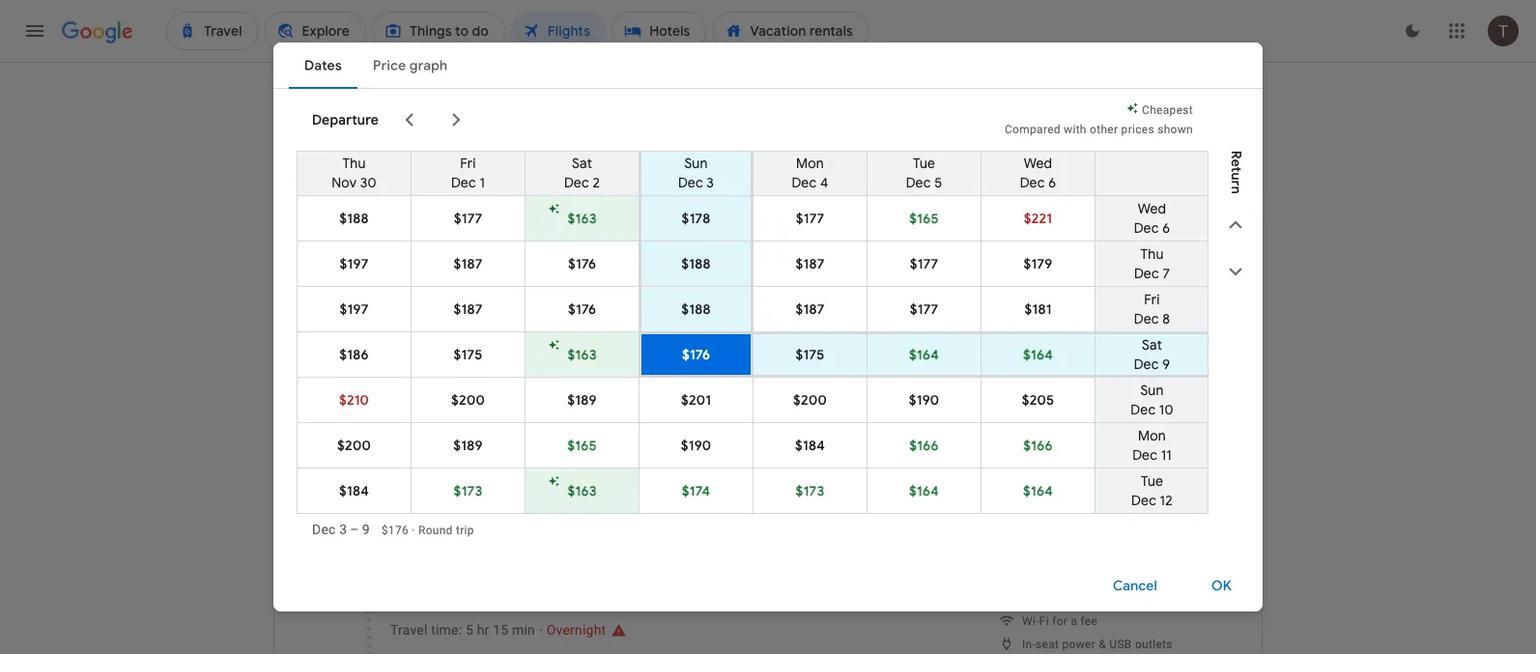 Task type: describe. For each thing, give the bounding box(es) containing it.
bags
[[591, 200, 622, 217]]

times
[[759, 200, 797, 217]]

guarantee
[[384, 349, 458, 369]]

mon inside wed dec 6 thu dec 7 fri dec 8 sat dec 9 sun dec 10 mon dec 11 tue dec 12
[[1139, 427, 1167, 445]]

travel
[[390, 622, 428, 638]]

$187 button down stops popup button
[[412, 242, 525, 286]]

dec down duration
[[1134, 219, 1160, 237]]

$187 for $187 button underneath stops popup button
[[454, 255, 483, 273]]

optional
[[782, 464, 828, 478]]

1 vertical spatial $184 button
[[298, 469, 411, 513]]

305 kg co
[[859, 513, 934, 533]]

price graph button
[[1120, 272, 1259, 306]]

0 vertical spatial $188 button
[[298, 196, 411, 241]]

wi-fi for a fee
[[1023, 614, 1098, 628]]

2 the from the left
[[657, 375, 677, 390]]

dec inside fri dec 1
[[451, 174, 476, 191]]

fri dec 1
[[451, 155, 485, 191]]

1 horizontal spatial for
[[1053, 614, 1068, 628]]

1 you from the left
[[530, 375, 552, 390]]

2
[[593, 174, 600, 191]]

0 vertical spatial departure
[[312, 111, 379, 129]]

0 vertical spatial $176 button
[[526, 242, 639, 286]]

travel time: 5 hr 15 min
[[390, 622, 535, 638]]

$200 for right $200 button
[[794, 391, 827, 409]]

1 button
[[410, 89, 487, 124]]

best departing flights main content
[[274, 272, 1263, 654]]

$174 button
[[640, 469, 753, 513]]

prices
[[524, 464, 558, 478]]

0 vertical spatial for
[[720, 464, 735, 478]]

2 $175 button from the left
[[754, 332, 867, 377]]

5 for dec
[[935, 174, 943, 191]]

3 – 9 inside find the best price region
[[447, 282, 476, 299]]

1 the from the left
[[556, 375, 576, 390]]

$210
[[339, 391, 369, 409]]

1 and from the left
[[400, 464, 420, 478]]

$187 for $187 button over book.
[[796, 301, 825, 318]]

1 vertical spatial 3 – 9
[[339, 521, 370, 537]]

$176 up any on the left top of the page
[[568, 255, 596, 273]]

dec down based
[[312, 521, 336, 537]]

1 horizontal spatial $165
[[910, 210, 939, 227]]

date grid
[[1036, 280, 1096, 298]]

wi-
[[1023, 614, 1040, 628]]

departure inside best departing flights main content
[[363, 523, 438, 543]]

$176 down any on the left top of the page
[[568, 301, 596, 318]]

r e t u r n
[[1228, 151, 1245, 194]]

apply.
[[977, 464, 1008, 478]]

learn more about ranking image
[[495, 462, 512, 480]]

hr
[[477, 622, 490, 638]]

dec left 9 on the bottom right of page
[[1134, 356, 1160, 373]]

dec left 11
[[1133, 447, 1158, 464]]

1 $163 from the top
[[568, 210, 597, 227]]

0 horizontal spatial $165
[[568, 437, 597, 454]]

1 horizontal spatial $184 button
[[754, 423, 867, 468]]

graph
[[1206, 280, 1244, 298]]

2 $166 button from the left
[[982, 423, 1095, 468]]

7
[[1163, 265, 1171, 282]]

difference
[[579, 375, 642, 390]]

by:
[[1213, 462, 1232, 479]]

drops
[[715, 375, 750, 390]]

price button
[[662, 193, 740, 224]]

dec left 8
[[1135, 310, 1160, 328]]

0 vertical spatial $184
[[795, 437, 825, 454]]

sat inside wed dec 6 thu dec 7 fri dec 8 sat dec 9 sun dec 10 mon dec 11 tue dec 12
[[1142, 336, 1163, 354]]

price guarantee
[[343, 349, 458, 369]]

fee
[[1081, 614, 1098, 628]]

$178 button
[[640, 196, 753, 241]]

3 for sun, dec 3
[[524, 523, 533, 543]]

stops
[[402, 200, 438, 217]]

cancel
[[1113, 578, 1158, 595]]

grid
[[1070, 280, 1096, 298]]

1 inside fri dec 1
[[480, 174, 485, 191]]

1 vertical spatial $190
[[681, 437, 712, 454]]

r
[[1228, 181, 1245, 186]]

1 fees from the left
[[694, 464, 717, 478]]

departing
[[318, 435, 407, 460]]

flights,
[[405, 375, 447, 390]]

stops button
[[390, 193, 471, 224]]

sun inside wed dec 6 thu dec 7 fri dec 8 sat dec 9 sun dec 10 mon dec 11 tue dec 12
[[1141, 382, 1164, 399]]

30
[[360, 174, 377, 191]]

$200 for $200 button to the middle
[[451, 391, 485, 409]]

Return text field
[[1113, 132, 1202, 185]]

6 for wed dec 6
[[1049, 174, 1057, 191]]

1 horizontal spatial price
[[680, 375, 711, 390]]

1 vertical spatial price
[[370, 464, 397, 478]]

flights
[[411, 435, 467, 460]]

price for price graph
[[1170, 280, 1203, 298]]

in)
[[1138, 591, 1152, 605]]

$188 for $188 button to the bottom
[[682, 301, 711, 318]]

$181
[[1025, 301, 1052, 318]]

average
[[1023, 591, 1066, 605]]

prices include required taxes + fees for 1 adult. optional charges and bag fees may apply. passenger assistance
[[524, 464, 1131, 478]]

$179 button
[[982, 242, 1095, 286]]

taxes
[[651, 464, 680, 478]]

$166 for first $166 button from right
[[1024, 437, 1053, 454]]

cheapest
[[1143, 103, 1194, 117]]

0 horizontal spatial $190 button
[[640, 423, 753, 468]]

3 $163 button from the top
[[526, 469, 639, 513]]

2 $163 from the top
[[568, 346, 597, 363]]

10
[[1160, 401, 1174, 419]]

2 you from the left
[[786, 375, 808, 390]]

0 horizontal spatial $189 button
[[412, 423, 525, 468]]

in-seat power & usb outlets
[[1023, 637, 1173, 651]]

$201
[[681, 391, 711, 409]]

co
[[910, 513, 934, 533]]

with
[[1064, 123, 1087, 136]]

1 vertical spatial dec 3 – 9
[[312, 521, 370, 537]]

$181 button
[[982, 287, 1095, 332]]

1 inside best departing flights main content
[[739, 464, 745, 478]]

$187 for $187 button on top of new text box
[[454, 301, 483, 318]]

fi
[[1040, 614, 1050, 628]]

$186 button
[[298, 332, 411, 377]]

outlets
[[1136, 637, 1173, 651]]

$179
[[1024, 255, 1053, 273]]

6 for wed dec 6 thu dec 7 fri dec 8 sat dec 9 sun dec 10 mon dec 11 tue dec 12
[[1163, 219, 1171, 237]]

all filters button
[[274, 193, 382, 224]]

connecting
[[965, 200, 1040, 217]]

$221
[[1024, 210, 1053, 227]]

dec inside wed dec 6
[[1020, 174, 1046, 191]]

price for price
[[674, 200, 707, 217]]

trip
[[456, 523, 474, 537]]

2 $163 button from the top
[[526, 332, 639, 377]]

$205 button
[[982, 378, 1095, 422]]

0 vertical spatial $165 button
[[868, 196, 981, 241]]

dec inside mon dec 4
[[792, 174, 817, 191]]

price graph
[[1170, 280, 1244, 298]]

$197 for 2nd $197 button from the top of the page
[[340, 301, 369, 318]]

for
[[343, 375, 363, 390]]

$188 for top $188 button
[[340, 210, 369, 227]]

fri inside fri dec 1
[[460, 155, 476, 172]]

$221 button
[[982, 196, 1095, 241]]

overnight
[[547, 622, 606, 638]]

u
[[1228, 173, 1245, 181]]

based
[[317, 464, 350, 478]]

filters
[[329, 200, 367, 217]]

legroom
[[1069, 591, 1114, 605]]

2 vertical spatial $188 button
[[640, 287, 753, 332]]

shown
[[1158, 123, 1194, 136]]

2 horizontal spatial $200 button
[[754, 378, 867, 422]]

time:
[[431, 622, 462, 638]]

sun, dec 3
[[457, 523, 533, 543]]

connecting airports button
[[953, 193, 1127, 224]]

wed dec 6 thu dec 7 fri dec 8 sat dec 9 sun dec 10 mon dec 11 tue dec 12
[[1131, 200, 1174, 509]]

passenger assistance button
[[1012, 464, 1131, 478]]

1 $175 button from the left
[[412, 332, 525, 377]]

$176 left ·
[[382, 523, 409, 537]]

2 fees from the left
[[924, 464, 947, 478]]

adult.
[[749, 464, 779, 478]]

2 $197 button from the top
[[298, 287, 411, 332]]

12
[[1160, 492, 1173, 509]]

prices inside find the best price region
[[345, 282, 385, 299]]

sun inside "sun dec 3"
[[685, 155, 708, 172]]

1 horizontal spatial $200 button
[[412, 378, 525, 422]]

swap origin and destination. image
[[569, 147, 593, 170]]

airlines
[[490, 200, 538, 217]]

1 $166 button from the left
[[868, 423, 981, 468]]

2 $173 button from the left
[[754, 469, 867, 513]]

learn more about tracked prices image
[[389, 282, 407, 299]]



Task type: vqa. For each thing, say whether or not it's contained in the screenshot.
the $173 for first $173 BUTTON from the right
yes



Task type: locate. For each thing, give the bounding box(es) containing it.
$163 button down 2
[[526, 196, 639, 241]]

$187 button up new text box
[[412, 287, 525, 332]]

5 inside tue dec 5
[[935, 174, 943, 191]]

usb
[[1110, 637, 1132, 651]]

$165 button
[[868, 196, 981, 241], [526, 423, 639, 468]]

1 vertical spatial $176 button
[[526, 287, 639, 332]]

$163 up for some flights, google pays you the difference if the price drops after you book.
[[568, 346, 597, 363]]

dec 3 – 9 left the $176 "text box"
[[312, 521, 370, 537]]

0 horizontal spatial $165 button
[[526, 423, 639, 468]]

sat inside the 'sat dec 2'
[[572, 155, 593, 172]]

2 horizontal spatial price
[[1170, 280, 1203, 298]]

0 vertical spatial $197 button
[[298, 242, 411, 286]]

1 vertical spatial wed
[[1138, 200, 1167, 217]]

$190 button up "bag fees" button
[[868, 378, 981, 422]]

$164 button
[[868, 332, 981, 377], [982, 332, 1095, 377], [868, 469, 981, 513], [982, 469, 1095, 513]]

dec
[[451, 174, 476, 191], [564, 174, 590, 191], [678, 174, 704, 191], [792, 174, 817, 191], [906, 174, 931, 191], [1020, 174, 1046, 191], [1134, 219, 1160, 237], [1135, 265, 1160, 282], [418, 282, 444, 299], [1135, 310, 1160, 328], [1134, 356, 1160, 373], [1131, 401, 1156, 419], [1133, 447, 1158, 464], [1132, 492, 1157, 509], [312, 521, 336, 537], [492, 523, 520, 543]]

$174
[[682, 482, 711, 500]]

thu nov 30
[[332, 155, 377, 191]]

$187
[[454, 255, 483, 273], [796, 255, 825, 273], [454, 301, 483, 318], [796, 301, 825, 318]]

0 vertical spatial $197
[[340, 255, 369, 273]]

price down "sun dec 3"
[[674, 200, 707, 217]]

$163
[[568, 210, 597, 227], [568, 346, 597, 363], [568, 482, 597, 500]]

$166 up "bag fees" button
[[910, 437, 939, 454]]

any
[[560, 282, 585, 299]]

5
[[935, 174, 943, 191], [466, 622, 474, 638]]

0 vertical spatial sat
[[572, 155, 593, 172]]

0 vertical spatial $184 button
[[754, 423, 867, 468]]

$165 up include at the bottom
[[568, 437, 597, 454]]

1 vertical spatial price
[[1170, 280, 1203, 298]]

$188 button down nov
[[298, 196, 411, 241]]

the
[[556, 375, 576, 390], [657, 375, 677, 390]]

1 horizontal spatial fees
[[924, 464, 947, 478]]

wed for wed dec 6
[[1024, 155, 1053, 172]]

 image
[[539, 622, 543, 638]]

$189 button down google
[[412, 423, 525, 468]]

$165 down tue dec 5
[[910, 210, 939, 227]]

bag
[[901, 464, 921, 478]]

$165
[[910, 210, 939, 227], [568, 437, 597, 454]]

3 right sun,
[[524, 523, 533, 543]]

wed down compared
[[1024, 155, 1053, 172]]

times button
[[747, 193, 830, 224]]

1 vertical spatial 1
[[480, 174, 485, 191]]

1 horizontal spatial tue
[[1141, 473, 1164, 490]]

0 horizontal spatial sun
[[685, 155, 708, 172]]

the right if
[[657, 375, 677, 390]]

0 horizontal spatial 5
[[466, 622, 474, 638]]

$200 button
[[412, 378, 525, 422], [754, 378, 867, 422], [298, 423, 411, 468]]

$210 button
[[298, 378, 411, 422]]

$165 button down tue dec 5
[[868, 196, 981, 241]]

other
[[1090, 123, 1119, 136]]

scroll up image
[[1225, 214, 1248, 237]]

date grid button
[[986, 272, 1111, 306]]

$176 button up for some flights, google pays you the difference if the price drops after you book.
[[526, 287, 639, 332]]

dates
[[588, 282, 625, 299]]

$186
[[340, 346, 369, 363]]

$188 button up drops
[[640, 287, 753, 332]]

Departure text field
[[950, 132, 1039, 185]]

prices left the learn more about tracked prices image
[[345, 282, 385, 299]]

2 $197 from the top
[[340, 301, 369, 318]]

0 horizontal spatial thu
[[343, 155, 366, 172]]

5 left hr
[[466, 622, 474, 638]]

1 vertical spatial $184
[[339, 482, 369, 500]]

0 vertical spatial tue
[[913, 155, 936, 172]]

pays
[[498, 375, 527, 390]]

fri down scroll right image
[[460, 155, 476, 172]]

1 up airlines popup button
[[480, 174, 485, 191]]

dec right sun,
[[492, 523, 520, 543]]

1 $197 from the top
[[340, 255, 369, 273]]

0 vertical spatial 6
[[1049, 174, 1057, 191]]

dec right the learn more about tracked prices image
[[418, 282, 444, 299]]

wed for wed dec 6 thu dec 7 fri dec 8 sat dec 9 sun dec 10 mon dec 11 tue dec 12
[[1138, 200, 1167, 217]]

fees right "bag"
[[924, 464, 947, 478]]

3 inside best departing flights main content
[[524, 523, 533, 543]]

$176 button
[[526, 242, 639, 286], [526, 287, 639, 332], [640, 332, 753, 377]]

1 right scroll left image
[[445, 98, 453, 114]]

in-
[[1023, 637, 1036, 651]]

dec inside the 'sat dec 2'
[[564, 174, 590, 191]]

$187 down times popup button
[[796, 255, 825, 273]]

scroll left image
[[398, 108, 421, 131]]

price up 8
[[1170, 280, 1203, 298]]

1 horizontal spatial $200
[[451, 391, 485, 409]]

0 horizontal spatial $173
[[454, 482, 483, 500]]

$176
[[568, 255, 596, 273], [568, 301, 596, 318], [682, 346, 711, 363], [382, 523, 409, 537]]

1 $173 from the left
[[454, 482, 483, 500]]

departure
[[312, 111, 379, 129], [363, 523, 438, 543]]

0 vertical spatial $163 button
[[526, 196, 639, 241]]

$188 button down $178 button at the left
[[640, 242, 753, 286]]

$184 up optional
[[795, 437, 825, 454]]

2 and from the left
[[877, 464, 898, 478]]

$175
[[454, 346, 483, 363], [796, 346, 825, 363]]

6 inside wed dec 6 thu dec 7 fri dec 8 sat dec 9 sun dec 10 mon dec 11 tue dec 12
[[1163, 219, 1171, 237]]

0 horizontal spatial fri
[[460, 155, 476, 172]]

and down flights
[[400, 464, 420, 478]]

0 vertical spatial fri
[[460, 155, 476, 172]]

and left "bag"
[[877, 464, 898, 478]]

wed down return text field in the right of the page
[[1138, 200, 1167, 217]]

$200 up on
[[337, 437, 371, 454]]

1 vertical spatial fri
[[1145, 291, 1161, 308]]

1 vertical spatial departure
[[363, 523, 438, 543]]

6 inside wed dec 6
[[1049, 174, 1057, 191]]

2 vertical spatial price
[[343, 349, 380, 369]]

0 horizontal spatial and
[[400, 464, 420, 478]]

0 vertical spatial price
[[674, 200, 707, 217]]

253 US dollars text field
[[1150, 513, 1185, 533]]

1 vertical spatial $189 button
[[412, 423, 525, 468]]

0 vertical spatial $190
[[909, 391, 940, 409]]

thu up nov
[[343, 155, 366, 172]]

1 $163 button from the top
[[526, 196, 639, 241]]

New feature text field
[[466, 350, 508, 369]]

1 vertical spatial $163 button
[[526, 332, 639, 377]]

price right on
[[370, 464, 397, 478]]

$197 button up the $186 button
[[298, 287, 411, 332]]

round
[[418, 523, 453, 537]]

dec left '4'
[[792, 174, 817, 191]]

1 $166 from the left
[[910, 437, 939, 454]]

0 horizontal spatial price
[[370, 464, 397, 478]]

prices right other
[[1122, 123, 1155, 136]]

$166 for second $166 button from the right
[[910, 437, 939, 454]]

you right pays on the bottom left of page
[[530, 375, 552, 390]]

5 inside best departing flights main content
[[466, 622, 474, 638]]

$190 button down $201 at bottom
[[640, 423, 753, 468]]

2 $166 from the left
[[1024, 437, 1053, 454]]

fri inside wed dec 6 thu dec 7 fri dec 8 sat dec 9 sun dec 10 mon dec 11 tue dec 12
[[1145, 291, 1161, 308]]

dec left 2
[[564, 174, 590, 191]]

$173 down convenience at the left of page
[[454, 482, 483, 500]]

0 vertical spatial 3 – 9
[[447, 282, 476, 299]]

0 horizontal spatial tue
[[913, 155, 936, 172]]

1 vertical spatial $188
[[682, 255, 711, 273]]

on
[[353, 464, 366, 478]]

$197 button down filters
[[298, 242, 411, 286]]

1 vertical spatial $197 button
[[298, 287, 411, 332]]

dec up connecting airports
[[1020, 174, 1046, 191]]

1 vertical spatial $165
[[568, 437, 597, 454]]

$200 for leftmost $200 button
[[337, 437, 371, 454]]

1 vertical spatial $163
[[568, 346, 597, 363]]

0 horizontal spatial $189
[[454, 437, 483, 454]]

0 vertical spatial $188
[[340, 210, 369, 227]]

0 vertical spatial prices
[[1122, 123, 1155, 136]]

0 horizontal spatial $166 button
[[868, 423, 981, 468]]

dec left 12
[[1132, 492, 1157, 509]]

5 for time:
[[466, 622, 474, 638]]

1 vertical spatial $188 button
[[640, 242, 753, 286]]

$197 up track prices
[[340, 255, 369, 273]]

0 vertical spatial 1
[[445, 98, 453, 114]]

3 up price popup button
[[707, 174, 714, 191]]

1 horizontal spatial $175
[[796, 346, 825, 363]]

$189 button left if
[[526, 378, 639, 422]]

0 vertical spatial $189 button
[[526, 378, 639, 422]]

dec left 7
[[1135, 265, 1160, 282]]

$163 down include at the bottom
[[568, 482, 597, 500]]

1 $175 from the left
[[454, 346, 483, 363]]

$188
[[340, 210, 369, 227], [682, 255, 711, 273], [682, 301, 711, 318]]

1 $197 button from the top
[[298, 242, 411, 286]]

compared with other prices shown
[[1005, 123, 1194, 136]]

dec inside tue dec 5
[[906, 174, 931, 191]]

$163 button down any on the left top of the page
[[526, 332, 639, 377]]

$189 down for some flights, google pays you the difference if the price drops after you book.
[[568, 391, 597, 409]]

new
[[474, 354, 500, 366]]

None search field
[[274, 89, 1263, 256]]

all filters
[[310, 200, 367, 217]]

track prices
[[306, 282, 385, 299]]

$176 button up $201 button
[[640, 332, 753, 377]]

$163 down 2
[[568, 210, 597, 227]]

passenger
[[1012, 464, 1069, 478]]

2 vertical spatial 1
[[739, 464, 745, 478]]

1 vertical spatial tue
[[1141, 473, 1164, 490]]

0 vertical spatial $189
[[568, 391, 597, 409]]

$189 up convenience at the left of page
[[454, 437, 483, 454]]

sat up the "bags"
[[572, 155, 593, 172]]

dec inside "sun dec 3"
[[678, 174, 704, 191]]

sun up 10
[[1141, 382, 1164, 399]]

t
[[1228, 167, 1245, 173]]

$187 button down times popup button
[[754, 242, 867, 286]]

8
[[1163, 310, 1171, 328]]

dec inside find the best price region
[[418, 282, 444, 299]]

1 horizontal spatial $189 button
[[526, 378, 639, 422]]

scroll down image
[[1225, 260, 1248, 283]]

176 US dollars text field
[[382, 523, 409, 537]]

price inside button
[[1170, 280, 1203, 298]]

0 vertical spatial $190 button
[[868, 378, 981, 422]]

0 horizontal spatial $184
[[339, 482, 369, 500]]

3 – 9 right the learn more about tracked prices image
[[447, 282, 476, 299]]

$190 up "bag fees" button
[[909, 391, 940, 409]]

$184 down on
[[339, 482, 369, 500]]

0 horizontal spatial sat
[[572, 155, 593, 172]]

$197 button
[[298, 242, 411, 286], [298, 287, 411, 332]]

thu up 7
[[1141, 246, 1164, 263]]

1 horizontal spatial you
[[786, 375, 808, 390]]

1 horizontal spatial $175 button
[[754, 332, 867, 377]]

1 inside popup button
[[445, 98, 453, 114]]

1 horizontal spatial dec 3 – 9
[[418, 282, 476, 299]]

tue inside tue dec 5
[[913, 155, 936, 172]]

bag fees button
[[901, 464, 947, 478]]

dec 3 – 9 right the learn more about tracked prices image
[[418, 282, 476, 299]]

0 horizontal spatial $190
[[681, 437, 712, 454]]

price for price guarantee
[[343, 349, 380, 369]]

dec 3 – 9 inside find the best price region
[[418, 282, 476, 299]]

1 horizontal spatial $190
[[909, 391, 940, 409]]

duration
[[1147, 200, 1202, 217]]

0 horizontal spatial wed
[[1024, 155, 1053, 172]]

compared
[[1005, 123, 1061, 136]]

$200 down google
[[451, 391, 485, 409]]

0 vertical spatial $165
[[910, 210, 939, 227]]

dec up price popup button
[[678, 174, 704, 191]]

1 horizontal spatial thu
[[1141, 246, 1164, 263]]

$187 up book.
[[796, 301, 825, 318]]

e
[[1228, 159, 1245, 167]]

1 horizontal spatial $166
[[1024, 437, 1053, 454]]

ranked based on price and convenience
[[274, 464, 491, 478]]

fri left price graph
[[1145, 291, 1161, 308]]

1 horizontal spatial sat
[[1142, 336, 1163, 354]]

1 horizontal spatial $173 button
[[754, 469, 867, 513]]

1 left adult.
[[739, 464, 745, 478]]

2 vertical spatial $163
[[568, 482, 597, 500]]

0 horizontal spatial $200
[[337, 437, 371, 454]]

3 for sun dec 3
[[707, 174, 714, 191]]

departure down ranked based on price and convenience
[[363, 523, 438, 543]]

thu inside thu nov 30
[[343, 155, 366, 172]]

3 $163 from the top
[[568, 482, 597, 500]]

$173 for 2nd $173 button from left
[[796, 482, 825, 500]]

0 vertical spatial price
[[680, 375, 711, 390]]

0 horizontal spatial $200 button
[[298, 423, 411, 468]]

tue up 12
[[1141, 473, 1164, 490]]

cancel button
[[1090, 563, 1181, 609]]

0 horizontal spatial the
[[556, 375, 576, 390]]

9
[[1163, 356, 1171, 373]]

0 horizontal spatial dec 3 – 9
[[312, 521, 370, 537]]

dec left 10
[[1131, 401, 1156, 419]]

$184 button
[[754, 423, 867, 468], [298, 469, 411, 513]]

$173 button
[[412, 469, 525, 513], [754, 469, 867, 513]]

thu inside wed dec 6 thu dec 7 fri dec 8 sat dec 9 sun dec 10 mon dec 11 tue dec 12
[[1141, 246, 1164, 263]]

0 vertical spatial mon
[[797, 155, 824, 172]]

2 vertical spatial $188
[[682, 301, 711, 318]]

all
[[310, 200, 326, 217]]

$197
[[340, 255, 369, 273], [340, 301, 369, 318]]

11
[[1161, 447, 1172, 464]]

this price for this flight doesn't include overhead bin access. if you need a carry-on bag, use the bags filter to update prices. image
[[1127, 511, 1150, 534]]

sun,
[[457, 523, 488, 543]]

price
[[674, 200, 707, 217], [1170, 280, 1203, 298], [343, 349, 380, 369]]

find the best price region
[[274, 272, 1263, 322]]

1 horizontal spatial and
[[877, 464, 898, 478]]

0 vertical spatial sun
[[685, 155, 708, 172]]

1 horizontal spatial wed
[[1138, 200, 1167, 217]]

$189 for topmost $189 button
[[568, 391, 597, 409]]

$188 for the middle $188 button
[[682, 255, 711, 273]]

0 horizontal spatial 3 – 9
[[339, 521, 370, 537]]

include
[[561, 464, 600, 478]]

sat
[[572, 155, 593, 172], [1142, 336, 1163, 354]]

$200 down book.
[[794, 391, 827, 409]]

tue
[[913, 155, 936, 172], [1141, 473, 1164, 490]]

$197 for second $197 button from the bottom
[[340, 255, 369, 273]]

and
[[400, 464, 420, 478], [877, 464, 898, 478]]

5 up emissions popup button at the top of page
[[935, 174, 943, 191]]

$176 · round trip
[[382, 523, 474, 537]]

$173 for 1st $173 button from left
[[454, 482, 483, 500]]

0 vertical spatial thu
[[343, 155, 366, 172]]

duration button
[[1135, 193, 1235, 224]]

$189 for left $189 button
[[454, 437, 483, 454]]

$190 up +
[[681, 437, 712, 454]]

emissions
[[849, 200, 913, 217]]

$175 up google
[[454, 346, 483, 363]]

1 horizontal spatial 3 – 9
[[447, 282, 476, 299]]

$187 for $187 button under times popup button
[[796, 255, 825, 273]]

you right after
[[786, 375, 808, 390]]

1
[[445, 98, 453, 114], [480, 174, 485, 191], [739, 464, 745, 478]]

after
[[753, 375, 783, 390]]

price up for
[[343, 349, 380, 369]]

$197 down track prices
[[340, 301, 369, 318]]

6
[[1049, 174, 1057, 191], [1163, 219, 1171, 237]]

sat dec 2
[[564, 155, 600, 191]]

fees
[[694, 464, 717, 478], [924, 464, 947, 478]]

0 vertical spatial 5
[[935, 174, 943, 191]]

for left a
[[1053, 614, 1068, 628]]

6 up connecting airports popup button
[[1049, 174, 1057, 191]]

$177
[[454, 210, 483, 227], [796, 210, 825, 227], [910, 255, 939, 273], [910, 301, 939, 318]]

ok button
[[1189, 563, 1256, 609]]

2 vertical spatial $176 button
[[640, 332, 753, 377]]

sun dec 3
[[678, 155, 714, 191]]

2 $173 from the left
[[796, 482, 825, 500]]

mon inside mon dec 4
[[797, 155, 824, 172]]

mon up 11
[[1139, 427, 1167, 445]]

1 vertical spatial $165 button
[[526, 423, 639, 468]]

$175 up book.
[[796, 346, 825, 363]]

wed inside wed dec 6
[[1024, 155, 1053, 172]]

1 $173 button from the left
[[412, 469, 525, 513]]

mon up '4'
[[797, 155, 824, 172]]

sat up 10
[[1142, 336, 1163, 354]]

3 – 9 left the $176 "text box"
[[339, 521, 370, 537]]

$187 button up book.
[[754, 287, 867, 332]]

1 vertical spatial 5
[[466, 622, 474, 638]]

1 vertical spatial $189
[[454, 437, 483, 454]]

0 horizontal spatial 3
[[524, 523, 533, 543]]

1 vertical spatial $190 button
[[640, 423, 753, 468]]

bags button
[[579, 193, 655, 224]]

0 horizontal spatial $166
[[910, 437, 939, 454]]

scroll right image
[[445, 108, 468, 131]]

2 $175 from the left
[[796, 346, 825, 363]]

·
[[412, 523, 415, 537]]

sort
[[1182, 462, 1210, 479]]

$163 button right learn more about ranking icon
[[526, 469, 639, 513]]

for left adult.
[[720, 464, 735, 478]]

sun up price popup button
[[685, 155, 708, 172]]

1 horizontal spatial $166 button
[[982, 423, 1095, 468]]

wed inside wed dec 6 thu dec 7 fri dec 8 sat dec 9 sun dec 10 mon dec 11 tue dec 12
[[1138, 200, 1167, 217]]

$188 button
[[298, 196, 411, 241], [640, 242, 753, 286], [640, 287, 753, 332]]

3 inside "sun dec 3"
[[707, 174, 714, 191]]

emissions button
[[838, 193, 945, 224]]

price inside popup button
[[674, 200, 707, 217]]

tue inside wed dec 6 thu dec 7 fri dec 8 sat dec 9 sun dec 10 mon dec 11 tue dec 12
[[1141, 473, 1164, 490]]

if
[[645, 375, 654, 390]]

assistance
[[1072, 464, 1131, 478]]

1 vertical spatial for
[[1053, 614, 1068, 628]]

the left difference
[[556, 375, 576, 390]]

1 horizontal spatial $173
[[796, 482, 825, 500]]

1 horizontal spatial 1
[[480, 174, 485, 191]]

price up $201 at bottom
[[680, 375, 711, 390]]

google
[[450, 375, 494, 390]]

none search field containing all filters
[[274, 89, 1263, 256]]

$176 up $201 button
[[682, 346, 711, 363]]

2 horizontal spatial $200
[[794, 391, 827, 409]]

305
[[859, 513, 886, 533]]

$187 up new text box
[[454, 301, 483, 318]]



